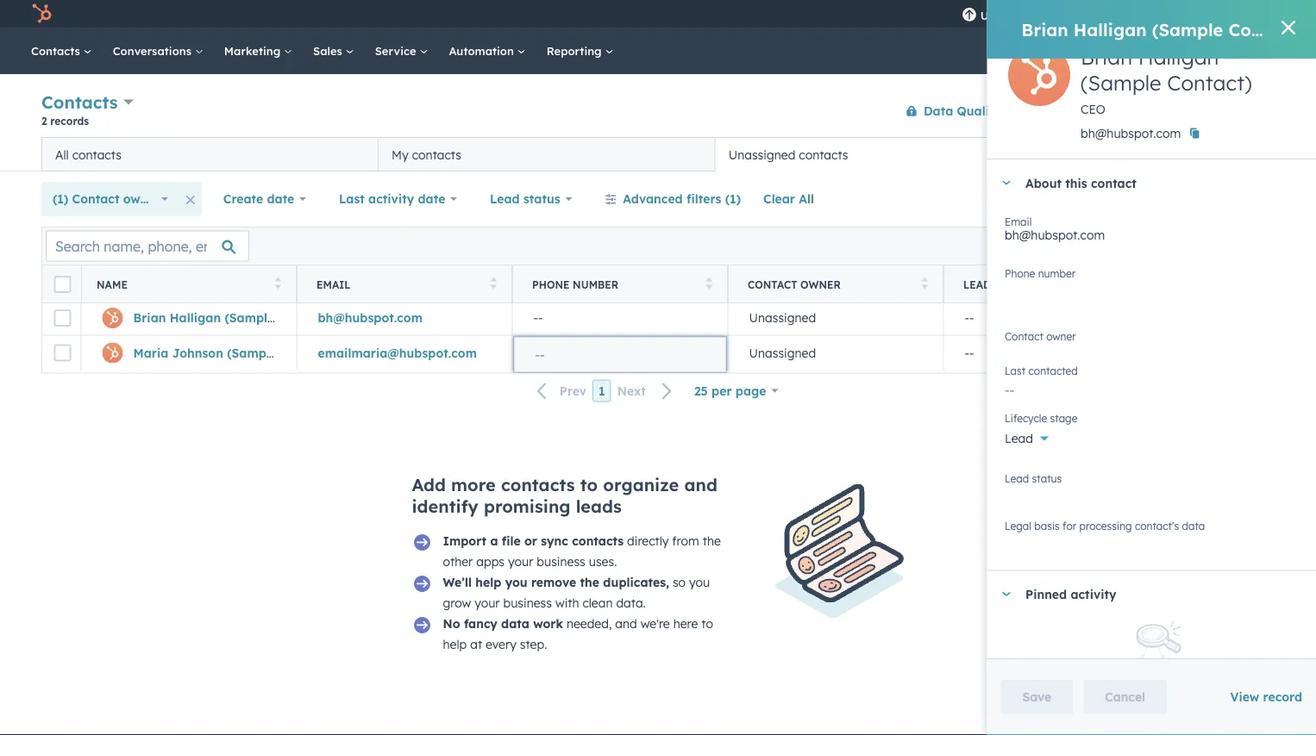 Task type: describe. For each thing, give the bounding box(es) containing it.
Last contacted text field
[[1004, 374, 1299, 402]]

next button
[[611, 380, 683, 403]]

about this contact button
[[987, 160, 1299, 206]]

here
[[673, 616, 698, 631]]

lifecycle
[[1004, 412, 1047, 425]]

1 vertical spatial bh@hubspot.com
[[1004, 228, 1105, 243]]

-- text field
[[535, 345, 705, 364]]

the inside directly from the other apps your business uses.
[[703, 533, 721, 549]]

lead status
[[963, 278, 1034, 291]]

we'll
[[443, 575, 472, 590]]

maria johnson (sample contact)
[[133, 346, 332, 361]]

1 press to sort. element from the left
[[275, 277, 281, 292]]

needed,
[[567, 616, 612, 631]]

clear all button
[[752, 182, 825, 216]]

all inside "button"
[[799, 191, 814, 207]]

25
[[694, 383, 708, 398]]

(1) contact owner button
[[41, 182, 179, 216]]

lead status button
[[479, 182, 583, 216]]

-- button for bh@hubspot.com
[[944, 301, 1159, 336]]

contact) up search image
[[1229, 19, 1303, 40]]

hubspot image
[[31, 3, 52, 24]]

grow
[[443, 596, 471, 611]]

contact inside popup button
[[72, 191, 119, 207]]

so
[[673, 575, 686, 590]]

2
[[41, 114, 47, 127]]

25 per page button
[[683, 374, 789, 408]]

unassigned contacts
[[729, 147, 848, 162]]

lead up legal
[[1004, 472, 1029, 485]]

ceo
[[1080, 102, 1105, 117]]

reporting
[[547, 44, 605, 58]]

caret image
[[1001, 181, 1011, 185]]

file
[[502, 533, 521, 549]]

press to sort. image for the press to sort. "element" related to phone number
[[706, 277, 712, 289]]

you inside so you grow your business with clean data.
[[689, 575, 710, 590]]

so you grow your business with clean data.
[[443, 575, 710, 611]]

my contacts
[[392, 147, 461, 162]]

save
[[1022, 690, 1052, 705]]

this
[[1065, 175, 1087, 190]]

brian halligan (sample contact) link
[[133, 311, 330, 326]]

my contacts button
[[378, 137, 715, 172]]

0 vertical spatial data
[[1182, 520, 1205, 533]]

1 vertical spatial brian halligan (sample contact)
[[133, 311, 330, 326]]

25 per page
[[694, 383, 766, 398]]

automation
[[449, 44, 517, 58]]

processing
[[1079, 520, 1132, 533]]

close image
[[1282, 21, 1295, 35]]

last for last contacted
[[1004, 364, 1025, 377]]

contact) down bh@hubspot.com link
[[281, 346, 332, 361]]

prev
[[560, 384, 587, 399]]

contacts for all contacts
[[72, 147, 122, 162]]

press to sort. element for phone number
[[706, 277, 712, 292]]

create date
[[223, 191, 294, 207]]

-- for bh@hubspot.com
[[965, 311, 974, 326]]

view record link
[[1230, 690, 1302, 705]]

your inside so you grow your business with clean data.
[[475, 596, 500, 611]]

data quality button
[[894, 94, 1002, 128]]

pinned activity
[[1025, 587, 1116, 602]]

actions
[[1027, 104, 1063, 117]]

sales
[[313, 44, 346, 58]]

phone number
[[1004, 275, 1075, 288]]

press to sort. image for contact owner
[[922, 277, 928, 289]]

leads
[[576, 496, 622, 517]]

next
[[617, 384, 646, 399]]

all contacts
[[55, 147, 122, 162]]

2 vertical spatial halligan
[[170, 311, 221, 326]]

search image
[[1280, 45, 1292, 57]]

funky button
[[1209, 0, 1294, 28]]

contact
[[1091, 175, 1136, 190]]

press to sort. element for email
[[490, 277, 497, 292]]

emailmaria@hubspot.com
[[318, 346, 477, 361]]

per
[[712, 383, 732, 398]]

duplicates,
[[603, 575, 669, 590]]

and inside needed, and we're here to help at every step.
[[615, 616, 637, 631]]

email bh@hubspot.com
[[1004, 215, 1105, 243]]

bh@hubspot.com link
[[318, 311, 423, 326]]

activity for pinned
[[1070, 587, 1116, 602]]

add for add view (3/5)
[[1089, 147, 1113, 162]]

0 vertical spatial halligan
[[1074, 19, 1147, 40]]

actions button
[[1013, 97, 1088, 125]]

page
[[736, 383, 766, 398]]

(1) contact owner
[[53, 191, 160, 207]]

stage
[[1050, 412, 1077, 425]]

my
[[392, 147, 409, 162]]

brian inside the brian halligan (sample contact) ceo
[[1080, 44, 1132, 70]]

lifecycle stage
[[1004, 412, 1077, 425]]

uses.
[[589, 554, 617, 569]]

0 vertical spatial help
[[476, 575, 501, 590]]

legal basis for processing contact's data
[[1004, 520, 1205, 533]]

last activity date button
[[328, 182, 468, 216]]

2 vertical spatial brian
[[133, 311, 166, 326]]

(sample inside the brian halligan (sample contact) ceo
[[1080, 70, 1161, 96]]

(1) inside popup button
[[53, 191, 68, 207]]

press to sort. image for first the press to sort. "element" from the left
[[275, 277, 281, 289]]

about this contact
[[1025, 175, 1136, 190]]

other
[[443, 554, 473, 569]]

identify
[[412, 496, 478, 517]]

service link
[[365, 28, 439, 74]]

1 vertical spatial data
[[501, 616, 529, 631]]

contact owner no owner
[[1004, 330, 1076, 351]]

pagination navigation
[[527, 380, 683, 403]]

all views
[[1211, 147, 1264, 162]]

create
[[223, 191, 263, 207]]

1 horizontal spatial brian halligan (sample contact)
[[1022, 19, 1303, 40]]

advanced
[[623, 191, 683, 207]]

create date button
[[212, 182, 317, 216]]

add for add more contacts to organize and identify promising leads
[[412, 474, 446, 496]]

-- button up -- text field
[[512, 301, 728, 336]]

0 horizontal spatial no
[[443, 616, 460, 631]]

last activity date
[[339, 191, 445, 207]]

clear
[[763, 191, 795, 207]]

menu containing funky
[[949, 0, 1295, 28]]

import for import a file or sync contacts
[[443, 533, 487, 549]]

funky town image
[[1219, 6, 1235, 22]]

caret image
[[1001, 592, 1011, 597]]

1 button
[[593, 380, 611, 402]]

apps
[[476, 554, 505, 569]]

2 records
[[41, 114, 89, 127]]

halligan inside the brian halligan (sample contact) ceo
[[1138, 44, 1219, 70]]

marketplaces image
[[1089, 8, 1105, 23]]

upgrade image
[[962, 8, 977, 23]]

status inside popup button
[[524, 191, 560, 207]]

contact) inside the brian halligan (sample contact) ceo
[[1167, 70, 1252, 96]]

every
[[486, 637, 516, 652]]

last for last activity date
[[339, 191, 365, 207]]

1 vertical spatial lead status
[[1004, 472, 1062, 485]]

lead inside popup button
[[1004, 431, 1033, 446]]

clean
[[583, 596, 613, 611]]

phone number
[[532, 278, 619, 291]]



Task type: vqa. For each thing, say whether or not it's contained in the screenshot.
Topics corresponding to Deals
no



Task type: locate. For each thing, give the bounding box(es) containing it.
add view (3/5) button
[[1059, 137, 1200, 172]]

1 horizontal spatial brian
[[1022, 19, 1068, 40]]

import inside 'button'
[[1113, 104, 1148, 117]]

all right clear
[[799, 191, 814, 207]]

import for import
[[1113, 104, 1148, 117]]

unassigned down contact owner
[[749, 311, 816, 326]]

phone for phone number
[[532, 278, 570, 291]]

Search HubSpot search field
[[1074, 36, 1285, 66]]

lead
[[490, 191, 520, 207], [963, 278, 991, 291], [1004, 431, 1033, 446], [1004, 472, 1029, 485]]

2 you from the left
[[689, 575, 710, 590]]

view
[[1230, 690, 1260, 705]]

contact
[[72, 191, 119, 207], [748, 278, 797, 291], [1004, 330, 1043, 343]]

1
[[599, 383, 605, 398]]

advanced filters (1)
[[623, 191, 741, 207]]

2 (1) from the left
[[725, 191, 741, 207]]

1 vertical spatial last
[[1004, 364, 1025, 377]]

menu item
[[1041, 0, 1044, 28]]

no up last contacted
[[1004, 336, 1021, 351]]

2 press to sort. image from the left
[[706, 277, 712, 289]]

business inside directly from the other apps your business uses.
[[537, 554, 585, 569]]

and
[[684, 474, 718, 496], [615, 616, 637, 631]]

remove
[[531, 575, 576, 590]]

0 horizontal spatial press to sort. image
[[275, 277, 281, 289]]

0 horizontal spatial you
[[505, 575, 528, 590]]

brian up 'maria'
[[133, 311, 166, 326]]

activity down my
[[368, 191, 414, 207]]

data right contact's
[[1182, 520, 1205, 533]]

bh@hubspot.com inside button
[[318, 311, 423, 326]]

0 vertical spatial bh@hubspot.com
[[1080, 126, 1180, 141]]

prev button
[[527, 380, 593, 403]]

email for email bh@hubspot.com
[[1004, 215, 1031, 228]]

all
[[1211, 147, 1226, 162], [55, 147, 69, 162], [799, 191, 814, 207]]

0 vertical spatial email
[[1004, 215, 1031, 228]]

-- left contact owner no owner
[[965, 346, 974, 361]]

0 vertical spatial your
[[508, 554, 533, 569]]

to left the organize
[[580, 474, 598, 496]]

pinned
[[1025, 587, 1067, 602]]

calling icon image
[[1053, 7, 1069, 22]]

unassigned button for bh@hubspot.com
[[728, 301, 944, 336]]

all down 2 records on the left of page
[[55, 147, 69, 162]]

1 horizontal spatial to
[[701, 616, 713, 631]]

1 horizontal spatial your
[[508, 554, 533, 569]]

1 horizontal spatial email
[[1004, 215, 1031, 228]]

unassigned up clear
[[729, 147, 796, 162]]

0 horizontal spatial the
[[580, 575, 599, 590]]

activity for last
[[368, 191, 414, 207]]

lead inside popup button
[[490, 191, 520, 207]]

help down apps
[[476, 575, 501, 590]]

1 vertical spatial no
[[443, 616, 460, 631]]

contacts inside all contacts button
[[72, 147, 122, 162]]

data up 'every'
[[501, 616, 529, 631]]

emailmaria@hubspot.com link
[[318, 346, 477, 361]]

automation link
[[439, 28, 536, 74]]

emailmaria@hubspot.com button
[[297, 336, 512, 370]]

conversations
[[113, 44, 195, 58]]

unassigned inside unassigned contacts button
[[729, 147, 796, 162]]

0 horizontal spatial last
[[339, 191, 365, 207]]

settings link
[[1151, 5, 1173, 23]]

(1) right filters
[[725, 191, 741, 207]]

1 horizontal spatial contact
[[748, 278, 797, 291]]

(1)
[[53, 191, 68, 207], [725, 191, 741, 207]]

brian up the edit popup button
[[1022, 19, 1068, 40]]

unassigned for emailmaria@hubspot.com
[[749, 346, 816, 361]]

0 horizontal spatial all
[[55, 147, 69, 162]]

contact down all contacts on the top of page
[[72, 191, 119, 207]]

your inside directly from the other apps your business uses.
[[508, 554, 533, 569]]

sync
[[541, 533, 568, 549]]

you left remove
[[505, 575, 528, 590]]

1 horizontal spatial last
[[1004, 364, 1025, 377]]

-- button up lifecycle stage
[[944, 336, 1159, 370]]

1 horizontal spatial lead status
[[1004, 472, 1062, 485]]

2 press to sort. element from the left
[[490, 277, 497, 292]]

you right the so
[[689, 575, 710, 590]]

contact's
[[1135, 520, 1179, 533]]

import up other
[[443, 533, 487, 549]]

business up the work
[[503, 596, 552, 611]]

email down caret icon
[[1004, 215, 1031, 228]]

add left "more"
[[412, 474, 446, 496]]

business
[[537, 554, 585, 569], [503, 596, 552, 611]]

view record
[[1230, 690, 1302, 705]]

legal
[[1004, 520, 1031, 533]]

settings image
[[1154, 7, 1170, 23]]

unassigned contacts button
[[715, 137, 1052, 172]]

at
[[470, 637, 482, 652]]

1 vertical spatial halligan
[[1138, 44, 1219, 70]]

lead status inside popup button
[[490, 191, 560, 207]]

1 horizontal spatial and
[[684, 474, 718, 496]]

name
[[97, 278, 128, 291]]

contacts right my
[[412, 147, 461, 162]]

Search name, phone, email addresses, or company search field
[[46, 231, 249, 262]]

1 horizontal spatial press to sort. image
[[706, 277, 712, 289]]

0 vertical spatial import
[[1113, 104, 1148, 117]]

funky
[[1238, 6, 1268, 21]]

halligan up johnson at the top left
[[170, 311, 221, 326]]

0 horizontal spatial date
[[267, 191, 294, 207]]

add inside popup button
[[1089, 147, 1113, 162]]

more
[[451, 474, 496, 496]]

data.
[[616, 596, 646, 611]]

all for all views
[[1211, 147, 1226, 162]]

lead left status
[[963, 278, 991, 291]]

your
[[508, 554, 533, 569], [475, 596, 500, 611]]

2 press to sort. image from the left
[[922, 277, 928, 289]]

0 vertical spatial add
[[1089, 147, 1113, 162]]

1 horizontal spatial status
[[1032, 472, 1062, 485]]

1 vertical spatial business
[[503, 596, 552, 611]]

to right here
[[701, 616, 713, 631]]

all inside button
[[55, 147, 69, 162]]

import right ceo
[[1113, 104, 1148, 117]]

no owner button
[[1004, 327, 1299, 355]]

0 horizontal spatial your
[[475, 596, 500, 611]]

0 vertical spatial status
[[524, 191, 560, 207]]

contact) up the maria johnson (sample contact)
[[278, 311, 330, 326]]

contact) down "search hubspot" search box
[[1167, 70, 1252, 96]]

your down file
[[508, 554, 533, 569]]

0 horizontal spatial activity
[[368, 191, 414, 207]]

last inside popup button
[[339, 191, 365, 207]]

lead down lifecycle
[[1004, 431, 1033, 446]]

bh@hubspot.com up view
[[1080, 126, 1180, 141]]

1 date from the left
[[267, 191, 294, 207]]

contact for contact owner no owner
[[1004, 330, 1043, 343]]

1 vertical spatial activity
[[1070, 587, 1116, 602]]

bh@hubspot.com up number
[[1004, 228, 1105, 243]]

contacts banner
[[41, 88, 1275, 137]]

unassigned button
[[728, 301, 944, 336], [728, 336, 944, 370]]

1 horizontal spatial help
[[476, 575, 501, 590]]

help inside needed, and we're here to help at every step.
[[443, 637, 467, 652]]

2 unassigned button from the top
[[728, 336, 944, 370]]

add more contacts to organize and identify promising leads
[[412, 474, 718, 517]]

activity
[[368, 191, 414, 207], [1070, 587, 1116, 602]]

1 vertical spatial contact
[[748, 278, 797, 291]]

0 vertical spatial lead status
[[490, 191, 560, 207]]

1 horizontal spatial the
[[703, 533, 721, 549]]

0 horizontal spatial add
[[412, 474, 446, 496]]

menu
[[949, 0, 1295, 28]]

to inside needed, and we're here to help at every step.
[[701, 616, 713, 631]]

brian down 'marketplaces' icon
[[1080, 44, 1132, 70]]

number
[[573, 278, 619, 291]]

press to sort. image left "lead status"
[[922, 277, 928, 289]]

help left at
[[443, 637, 467, 652]]

unassigned up page
[[749, 346, 816, 361]]

1 vertical spatial the
[[580, 575, 599, 590]]

owner inside popup button
[[123, 191, 160, 207]]

0 horizontal spatial to
[[580, 474, 598, 496]]

lead status down my contacts button
[[490, 191, 560, 207]]

contacts inside unassigned contacts button
[[799, 147, 848, 162]]

0 vertical spatial no
[[1004, 336, 1021, 351]]

maria
[[133, 346, 169, 361]]

0 horizontal spatial phone
[[532, 278, 570, 291]]

1 vertical spatial and
[[615, 616, 637, 631]]

0 vertical spatial and
[[684, 474, 718, 496]]

basis
[[1034, 520, 1059, 533]]

1 horizontal spatial no
[[1004, 336, 1021, 351]]

maria johnson (sample contact) link
[[133, 346, 332, 361]]

-- down the phone number
[[533, 311, 543, 326]]

date down my contacts
[[418, 191, 445, 207]]

0 vertical spatial to
[[580, 474, 598, 496]]

1 vertical spatial add
[[412, 474, 446, 496]]

date right the create
[[267, 191, 294, 207]]

filters
[[687, 191, 721, 207]]

1 vertical spatial email
[[317, 278, 351, 291]]

1 horizontal spatial add
[[1089, 147, 1113, 162]]

cancel
[[1105, 690, 1145, 705]]

and inside add more contacts to organize and identify promising leads
[[684, 474, 718, 496]]

clear all
[[763, 191, 814, 207]]

we're
[[641, 616, 670, 631]]

0 horizontal spatial brian halligan (sample contact)
[[133, 311, 330, 326]]

(1) down all contacts on the top of page
[[53, 191, 68, 207]]

0 horizontal spatial import
[[443, 533, 487, 549]]

contacts inside popup button
[[41, 91, 118, 113]]

press to sort. element
[[275, 277, 281, 292], [490, 277, 497, 292], [706, 277, 712, 292], [922, 277, 928, 292]]

0 horizontal spatial data
[[501, 616, 529, 631]]

contacts for my contacts
[[412, 147, 461, 162]]

1 horizontal spatial import
[[1113, 104, 1148, 117]]

phone for phone number
[[1004, 275, 1035, 288]]

contact down clear
[[748, 278, 797, 291]]

quality
[[957, 103, 1001, 118]]

0 vertical spatial activity
[[368, 191, 414, 207]]

status
[[994, 278, 1034, 291]]

1 you from the left
[[505, 575, 528, 590]]

0 vertical spatial the
[[703, 533, 721, 549]]

contact inside contact owner no owner
[[1004, 330, 1043, 343]]

email for email
[[317, 278, 351, 291]]

1 horizontal spatial press to sort. image
[[922, 277, 928, 289]]

-- button
[[512, 301, 728, 336], [944, 301, 1159, 336], [944, 336, 1159, 370]]

press to sort. element left "lead status"
[[922, 277, 928, 292]]

0 horizontal spatial (1)
[[53, 191, 68, 207]]

Phone number text field
[[1004, 273, 1299, 307]]

contacts up clear all
[[799, 147, 848, 162]]

contacts up import a file or sync contacts at the bottom left of the page
[[501, 474, 575, 496]]

halligan right calling icon
[[1074, 19, 1147, 40]]

sales link
[[303, 28, 365, 74]]

1 horizontal spatial phone
[[1004, 275, 1035, 288]]

halligan down notifications icon
[[1138, 44, 1219, 70]]

press to sort. image for email
[[490, 277, 497, 289]]

search button
[[1271, 36, 1301, 66]]

add left view
[[1089, 147, 1113, 162]]

all for all contacts
[[55, 147, 69, 162]]

press to sort. image down filters
[[706, 277, 712, 289]]

1 vertical spatial contacts
[[41, 91, 118, 113]]

1 press to sort. image from the left
[[490, 277, 497, 289]]

all left views
[[1211, 147, 1226, 162]]

marketing link
[[214, 28, 303, 74]]

lead status up basis
[[1004, 472, 1062, 485]]

lead down my contacts button
[[490, 191, 520, 207]]

column header
[[1159, 266, 1316, 304]]

0 vertical spatial business
[[537, 554, 585, 569]]

contacts down records at the left top of the page
[[72, 147, 122, 162]]

-
[[533, 311, 538, 326], [538, 311, 543, 326], [965, 311, 969, 326], [969, 311, 974, 326], [965, 346, 969, 361], [969, 346, 974, 361]]

bh@hubspot.com up emailmaria@hubspot.com
[[318, 311, 423, 326]]

your up fancy
[[475, 596, 500, 611]]

advanced filters (1) button
[[594, 182, 752, 216]]

and up from
[[684, 474, 718, 496]]

0 vertical spatial contacts
[[31, 44, 83, 58]]

contacts up uses.
[[572, 533, 624, 549]]

2 horizontal spatial brian
[[1080, 44, 1132, 70]]

contacts down hubspot link
[[31, 44, 83, 58]]

0 horizontal spatial email
[[317, 278, 351, 291]]

edit button
[[1008, 44, 1070, 112]]

2 vertical spatial unassigned
[[749, 346, 816, 361]]

no down grow
[[443, 616, 460, 631]]

brian
[[1022, 19, 1068, 40], [1080, 44, 1132, 70], [133, 311, 166, 326]]

status up basis
[[1032, 472, 1062, 485]]

activity inside dropdown button
[[1070, 587, 1116, 602]]

contacts button
[[41, 90, 134, 115]]

contact for contact owner
[[748, 278, 797, 291]]

-- button for emailmaria@hubspot.com
[[944, 336, 1159, 370]]

0 vertical spatial contact
[[72, 191, 119, 207]]

contacts inside my contacts button
[[412, 147, 461, 162]]

contacts inside contacts link
[[31, 44, 83, 58]]

-- button down number
[[944, 301, 1159, 336]]

contacts inside add more contacts to organize and identify promising leads
[[501, 474, 575, 496]]

contacts for unassigned contacts
[[799, 147, 848, 162]]

0 horizontal spatial and
[[615, 616, 637, 631]]

press to sort. image
[[275, 277, 281, 289], [706, 277, 712, 289]]

3 press to sort. element from the left
[[706, 277, 712, 292]]

2 date from the left
[[418, 191, 445, 207]]

-- down "lead status"
[[965, 311, 974, 326]]

contacts up records at the left top of the page
[[41, 91, 118, 113]]

press to sort. image up brian halligan (sample contact) link
[[275, 277, 281, 289]]

the right from
[[703, 533, 721, 549]]

1 vertical spatial to
[[701, 616, 713, 631]]

unassigned for bh@hubspot.com
[[749, 311, 816, 326]]

0 horizontal spatial help
[[443, 637, 467, 652]]

email inside email bh@hubspot.com
[[1004, 215, 1031, 228]]

marketplaces button
[[1079, 0, 1115, 28]]

to inside add more contacts to organize and identify promising leads
[[580, 474, 598, 496]]

business up we'll help you remove the duplicates,
[[537, 554, 585, 569]]

records
[[50, 114, 89, 127]]

notifications image
[[1183, 8, 1199, 23]]

views
[[1230, 147, 1264, 162]]

record
[[1263, 690, 1302, 705]]

0 vertical spatial brian
[[1022, 19, 1068, 40]]

and down the data.
[[615, 616, 637, 631]]

2 horizontal spatial contact
[[1004, 330, 1043, 343]]

press to sort. image
[[490, 277, 497, 289], [922, 277, 928, 289]]

0 horizontal spatial brian
[[133, 311, 166, 326]]

2 vertical spatial bh@hubspot.com
[[318, 311, 423, 326]]

upgrade
[[981, 8, 1029, 22]]

0 horizontal spatial status
[[524, 191, 560, 207]]

1 vertical spatial unassigned
[[749, 311, 816, 326]]

0 vertical spatial brian halligan (sample contact)
[[1022, 19, 1303, 40]]

help image
[[1125, 8, 1141, 23]]

unassigned button for emailmaria@hubspot.com
[[728, 336, 944, 370]]

1 vertical spatial status
[[1032, 472, 1062, 485]]

pinned activity button
[[987, 571, 1299, 618]]

press to sort. element left the phone number
[[490, 277, 497, 292]]

the
[[703, 533, 721, 549], [580, 575, 599, 590]]

email up bh@hubspot.com link
[[317, 278, 351, 291]]

1 vertical spatial your
[[475, 596, 500, 611]]

1 horizontal spatial data
[[1182, 520, 1205, 533]]

0 vertical spatial unassigned
[[729, 147, 796, 162]]

the up the "clean"
[[580, 575, 599, 590]]

no
[[1004, 336, 1021, 351], [443, 616, 460, 631]]

to
[[580, 474, 598, 496], [701, 616, 713, 631]]

1 horizontal spatial all
[[799, 191, 814, 207]]

press to sort. element for contact owner
[[922, 277, 928, 292]]

4 press to sort. element from the left
[[922, 277, 928, 292]]

1 unassigned button from the top
[[728, 301, 944, 336]]

no inside contact owner no owner
[[1004, 336, 1021, 351]]

save button
[[1001, 681, 1073, 715]]

press to sort. element up brian halligan (sample contact) link
[[275, 277, 281, 292]]

1 horizontal spatial date
[[418, 191, 445, 207]]

2 horizontal spatial all
[[1211, 147, 1226, 162]]

reporting link
[[536, 28, 624, 74]]

lead status
[[490, 191, 560, 207], [1004, 472, 1062, 485]]

lead button
[[1004, 422, 1299, 450]]

0 vertical spatial last
[[339, 191, 365, 207]]

business inside so you grow your business with clean data.
[[503, 596, 552, 611]]

(sample
[[1152, 19, 1223, 40], [1080, 70, 1161, 96], [225, 311, 274, 326], [227, 346, 277, 361]]

1 vertical spatial import
[[443, 533, 487, 549]]

press to sort. image left the phone number
[[490, 277, 497, 289]]

1 horizontal spatial activity
[[1070, 587, 1116, 602]]

contact up last contacted
[[1004, 330, 1043, 343]]

1 vertical spatial help
[[443, 637, 467, 652]]

(1) inside button
[[725, 191, 741, 207]]

fancy
[[464, 616, 498, 631]]

1 (1) from the left
[[53, 191, 68, 207]]

1 horizontal spatial (1)
[[725, 191, 741, 207]]

status down my contacts button
[[524, 191, 560, 207]]

0 horizontal spatial contact
[[72, 191, 119, 207]]

view
[[1117, 147, 1144, 162]]

owner
[[123, 191, 160, 207], [800, 278, 841, 291], [1046, 330, 1076, 343], [1025, 336, 1059, 351]]

0 horizontal spatial press to sort. image
[[490, 277, 497, 289]]

contacts
[[72, 147, 122, 162], [412, 147, 461, 162], [799, 147, 848, 162], [501, 474, 575, 496], [572, 533, 624, 549]]

1 horizontal spatial you
[[689, 575, 710, 590]]

contact owner
[[748, 278, 841, 291]]

contact)
[[1229, 19, 1303, 40], [1167, 70, 1252, 96], [278, 311, 330, 326], [281, 346, 332, 361]]

add inside add more contacts to organize and identify promising leads
[[412, 474, 446, 496]]

activity right pinned
[[1070, 587, 1116, 602]]

organize
[[603, 474, 679, 496]]

1 press to sort. image from the left
[[275, 277, 281, 289]]

press to sort. element left contact owner
[[706, 277, 712, 292]]

-- for emailmaria@hubspot.com
[[965, 346, 974, 361]]

directly
[[627, 533, 669, 549]]

2 vertical spatial contact
[[1004, 330, 1043, 343]]

halligan
[[1074, 19, 1147, 40], [1138, 44, 1219, 70], [170, 311, 221, 326]]

0 horizontal spatial lead status
[[490, 191, 560, 207]]

1 vertical spatial brian
[[1080, 44, 1132, 70]]

johnson
[[172, 346, 223, 361]]

data
[[1182, 520, 1205, 533], [501, 616, 529, 631]]

activity inside popup button
[[368, 191, 414, 207]]

all contacts button
[[41, 137, 378, 172]]



